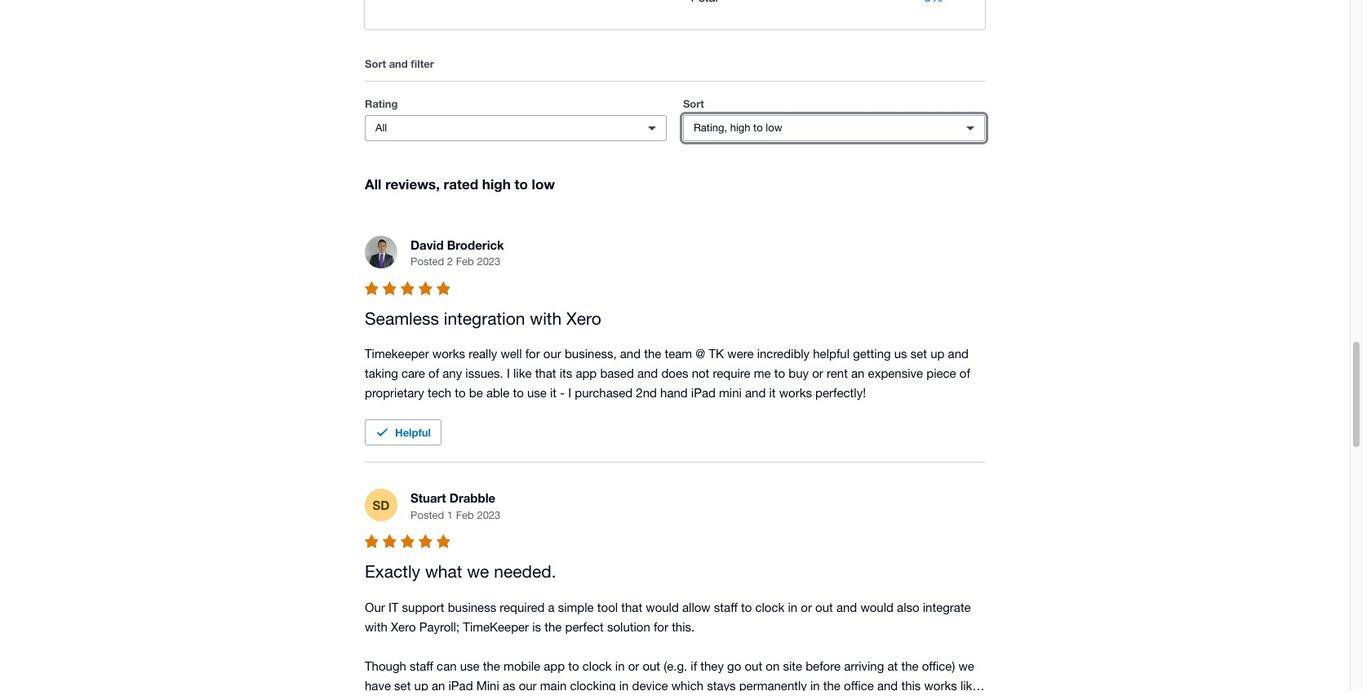Task type: vqa. For each thing, say whether or not it's contained in the screenshot.
of
yes



Task type: locate. For each thing, give the bounding box(es) containing it.
0 vertical spatial high
[[731, 122, 751, 134]]

it left -
[[550, 387, 557, 400]]

i left like
[[507, 367, 510, 381]]

of
[[429, 367, 439, 381], [960, 367, 971, 381]]

0 vertical spatial works
[[433, 347, 466, 361]]

xero
[[567, 309, 602, 328]]

2023
[[477, 256, 501, 268], [477, 509, 501, 522]]

0 vertical spatial sort
[[365, 57, 386, 70]]

feb inside david broderick posted 2 feb 2023
[[456, 256, 474, 268]]

2023 down drabble
[[477, 509, 501, 522]]

issues.
[[466, 367, 504, 381]]

to right me
[[775, 367, 786, 381]]

0 horizontal spatial low
[[532, 176, 555, 193]]

seamless integration with xero
[[365, 309, 602, 328]]

like
[[514, 367, 532, 381]]

up
[[931, 347, 945, 361]]

high right rating,
[[731, 122, 751, 134]]

of left any
[[429, 367, 439, 381]]

0 vertical spatial feb
[[456, 256, 474, 268]]

sort up rating on the left of page
[[365, 57, 386, 70]]

2 posted from the top
[[411, 509, 444, 522]]

well
[[501, 347, 522, 361]]

posted inside david broderick posted 2 feb 2023
[[411, 256, 444, 268]]

2 2023 from the top
[[477, 509, 501, 522]]

all button
[[365, 115, 667, 141]]

posted
[[411, 256, 444, 268], [411, 509, 444, 522]]

tech
[[428, 387, 452, 400]]

2 of from the left
[[960, 367, 971, 381]]

2
[[447, 256, 453, 268]]

0 vertical spatial posted
[[411, 256, 444, 268]]

stuart drabble posted 1 feb 2023
[[411, 491, 501, 522]]

what
[[425, 562, 462, 582]]

1 horizontal spatial sort
[[683, 97, 705, 110]]

1 vertical spatial posted
[[411, 509, 444, 522]]

posted inside stuart drabble posted 1 feb 2023
[[411, 509, 444, 522]]

2023 down the broderick on the top of page
[[477, 256, 501, 268]]

all
[[376, 122, 387, 134], [365, 176, 382, 193]]

low
[[766, 122, 783, 134], [532, 176, 555, 193]]

posted for exactly
[[411, 509, 444, 522]]

feb inside stuart drabble posted 1 feb 2023
[[456, 509, 474, 522]]

rent
[[827, 367, 848, 381]]

helpful button
[[365, 420, 442, 446]]

timekeeper
[[365, 347, 429, 361]]

0 horizontal spatial it
[[550, 387, 557, 400]]

sort
[[365, 57, 386, 70], [683, 97, 705, 110]]

sort up rating,
[[683, 97, 705, 110]]

it
[[550, 387, 557, 400], [770, 387, 776, 400]]

2023 inside stuart drabble posted 1 feb 2023
[[477, 509, 501, 522]]

1 vertical spatial low
[[532, 176, 555, 193]]

does
[[662, 367, 689, 381]]

sort and filter
[[365, 57, 434, 70]]

its
[[560, 367, 573, 381]]

0 horizontal spatial sort
[[365, 57, 386, 70]]

1 horizontal spatial high
[[731, 122, 751, 134]]

require
[[713, 367, 751, 381]]

timekeeper works really well for our business, and the team @ tk were incredibly helpful getting us set up and taking care of any issues. i like that its app based and does not require me to buy or rent an expensive piece of proprietary tech to be able to use it - i purchased 2nd hand ipad mini and it works perfectly!
[[365, 347, 974, 400]]

all reviews, rated high to low
[[365, 176, 555, 193]]

rating
[[365, 97, 398, 110]]

taking
[[365, 367, 398, 381]]

works
[[433, 347, 466, 361], [780, 387, 812, 400]]

1 horizontal spatial works
[[780, 387, 812, 400]]

feb
[[456, 256, 474, 268], [456, 509, 474, 522]]

set
[[911, 347, 928, 361]]

1 horizontal spatial low
[[766, 122, 783, 134]]

2023 inside david broderick posted 2 feb 2023
[[477, 256, 501, 268]]

2 it from the left
[[770, 387, 776, 400]]

0 horizontal spatial high
[[482, 176, 511, 193]]

1 vertical spatial feb
[[456, 509, 474, 522]]

low right rating,
[[766, 122, 783, 134]]

all down rating on the left of page
[[376, 122, 387, 134]]

0 vertical spatial 2023
[[477, 256, 501, 268]]

0 vertical spatial i
[[507, 367, 510, 381]]

i right -
[[569, 387, 572, 400]]

exactly
[[365, 562, 421, 582]]

were
[[728, 347, 754, 361]]

posted down stuart
[[411, 509, 444, 522]]

able
[[487, 387, 510, 400]]

1 vertical spatial 2023
[[477, 509, 501, 522]]

works down 'buy'
[[780, 387, 812, 400]]

feb right 2 on the top of the page
[[456, 256, 474, 268]]

an
[[852, 367, 865, 381]]

1 horizontal spatial i
[[569, 387, 572, 400]]

0 vertical spatial low
[[766, 122, 783, 134]]

1 horizontal spatial it
[[770, 387, 776, 400]]

all inside popup button
[[376, 122, 387, 134]]

1 posted from the top
[[411, 256, 444, 268]]

feb right 1
[[456, 509, 474, 522]]

care
[[402, 367, 425, 381]]

low down all popup button
[[532, 176, 555, 193]]

1 horizontal spatial of
[[960, 367, 971, 381]]

feb for what
[[456, 509, 474, 522]]

0 horizontal spatial of
[[429, 367, 439, 381]]

2023 for with
[[477, 256, 501, 268]]

works up any
[[433, 347, 466, 361]]

0 vertical spatial all
[[376, 122, 387, 134]]

2 feb from the top
[[456, 509, 474, 522]]

incredibly
[[758, 347, 810, 361]]

all left reviews,
[[365, 176, 382, 193]]

posted down david
[[411, 256, 444, 268]]

1 vertical spatial sort
[[683, 97, 705, 110]]

expensive
[[869, 367, 924, 381]]

proprietary
[[365, 387, 424, 400]]

1 feb from the top
[[456, 256, 474, 268]]

to inside popup button
[[754, 122, 763, 134]]

tk
[[709, 347, 724, 361]]

0 horizontal spatial i
[[507, 367, 510, 381]]

and right up
[[949, 347, 969, 361]]

1 vertical spatial i
[[569, 387, 572, 400]]

of right piece
[[960, 367, 971, 381]]

high right 'rated'
[[482, 176, 511, 193]]

1 vertical spatial high
[[482, 176, 511, 193]]

to right rating,
[[754, 122, 763, 134]]

high
[[731, 122, 751, 134], [482, 176, 511, 193]]

it down me
[[770, 387, 776, 400]]

2023 for we
[[477, 509, 501, 522]]

1 vertical spatial all
[[365, 176, 382, 193]]

1 2023 from the top
[[477, 256, 501, 268]]

to
[[754, 122, 763, 134], [515, 176, 528, 193], [775, 367, 786, 381], [455, 387, 466, 400], [513, 387, 524, 400]]

filter
[[411, 57, 434, 70]]

getting
[[853, 347, 891, 361]]

and
[[389, 57, 408, 70], [620, 347, 641, 361], [949, 347, 969, 361], [638, 367, 658, 381], [746, 387, 766, 400]]

i
[[507, 367, 510, 381], [569, 387, 572, 400]]

high inside popup button
[[731, 122, 751, 134]]

use
[[527, 387, 547, 400]]

us
[[895, 347, 908, 361]]



Task type: describe. For each thing, give the bounding box(es) containing it.
sd
[[373, 498, 390, 513]]

piece
[[927, 367, 957, 381]]

the
[[644, 347, 662, 361]]

be
[[469, 387, 483, 400]]

and left the
[[620, 347, 641, 361]]

david broderick posted 2 feb 2023
[[411, 238, 504, 268]]

1 it from the left
[[550, 387, 557, 400]]

all for all reviews, rated high to low
[[365, 176, 382, 193]]

exactly what we needed.
[[365, 562, 557, 582]]

2nd
[[636, 387, 657, 400]]

stuart
[[411, 491, 446, 506]]

buy
[[789, 367, 809, 381]]

our
[[544, 347, 562, 361]]

and down me
[[746, 387, 766, 400]]

posted for seamless
[[411, 256, 444, 268]]

really
[[469, 347, 497, 361]]

business,
[[565, 347, 617, 361]]

drabble
[[450, 491, 496, 506]]

helpful
[[814, 347, 850, 361]]

that
[[535, 367, 557, 381]]

seamless
[[365, 309, 439, 328]]

hand
[[661, 387, 688, 400]]

reviews,
[[386, 176, 440, 193]]

david
[[411, 238, 444, 252]]

low inside the rating, high to low popup button
[[766, 122, 783, 134]]

me
[[754, 367, 771, 381]]

-
[[560, 387, 565, 400]]

to left use
[[513, 387, 524, 400]]

purchased
[[575, 387, 633, 400]]

mini
[[719, 387, 742, 400]]

for
[[526, 347, 540, 361]]

team
[[665, 347, 693, 361]]

any
[[443, 367, 462, 381]]

we
[[467, 562, 489, 582]]

1 vertical spatial works
[[780, 387, 812, 400]]

1
[[447, 509, 453, 522]]

1 of from the left
[[429, 367, 439, 381]]

with
[[530, 309, 562, 328]]

ipad
[[692, 387, 716, 400]]

broderick
[[447, 238, 504, 252]]

perfectly!
[[816, 387, 866, 400]]

@
[[696, 347, 706, 361]]

to left be
[[455, 387, 466, 400]]

0 horizontal spatial works
[[433, 347, 466, 361]]

sort for sort
[[683, 97, 705, 110]]

rated
[[444, 176, 479, 193]]

rating, high to low button
[[683, 115, 986, 141]]

to down all popup button
[[515, 176, 528, 193]]

feb for integration
[[456, 256, 474, 268]]

based
[[601, 367, 634, 381]]

and left filter
[[389, 57, 408, 70]]

sort for sort and filter
[[365, 57, 386, 70]]

integration
[[444, 309, 525, 328]]

needed.
[[494, 562, 557, 582]]

or
[[813, 367, 824, 381]]

rating, high to low
[[694, 122, 783, 134]]

rating,
[[694, 122, 728, 134]]

helpful
[[395, 427, 431, 440]]

app
[[576, 367, 597, 381]]

and up 2nd
[[638, 367, 658, 381]]

all for all
[[376, 122, 387, 134]]

not
[[692, 367, 710, 381]]



